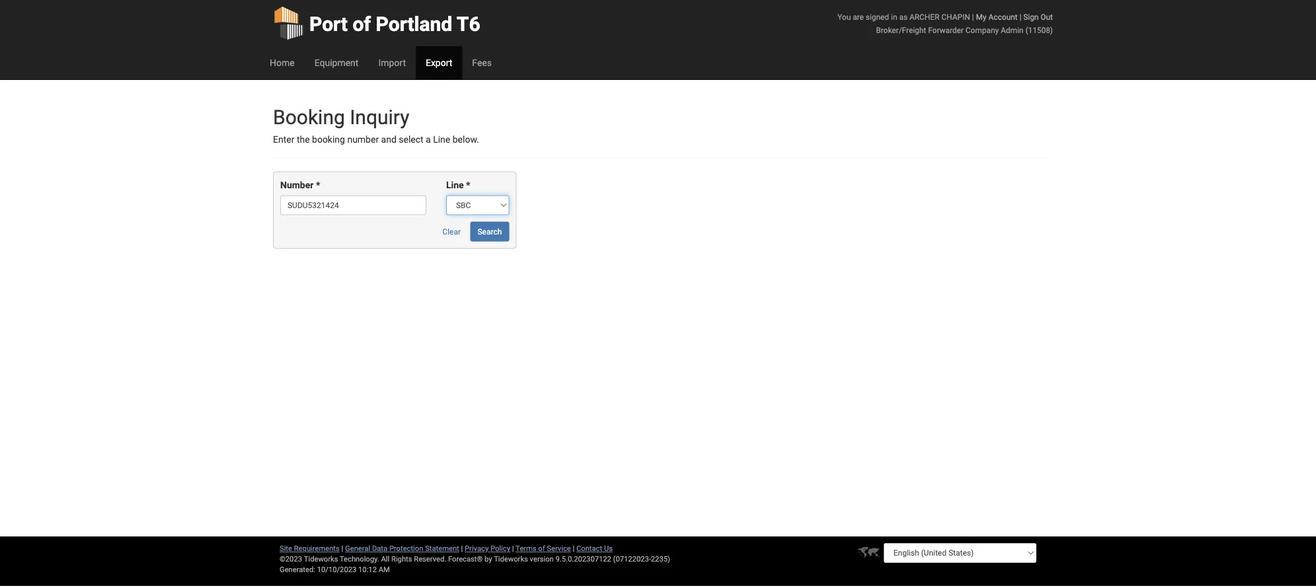 Task type: describe. For each thing, give the bounding box(es) containing it.
account
[[989, 12, 1018, 21]]

forecast®
[[448, 555, 483, 564]]

import
[[379, 57, 406, 68]]

privacy policy link
[[465, 545, 511, 553]]

port of portland t6
[[310, 12, 481, 36]]

Number * text field
[[280, 195, 427, 215]]

select
[[399, 134, 424, 145]]

policy
[[491, 545, 511, 553]]

equipment button
[[305, 46, 369, 79]]

generated:
[[280, 566, 315, 574]]

clear button
[[435, 222, 468, 242]]

portland
[[376, 12, 453, 36]]

contact
[[577, 545, 603, 553]]

0 horizontal spatial of
[[353, 12, 371, 36]]

terms
[[516, 545, 537, 553]]

| up tideworks
[[512, 545, 514, 553]]

number
[[348, 134, 379, 145]]

a
[[426, 134, 431, 145]]

export
[[426, 57, 453, 68]]

search
[[478, 227, 502, 236]]

port
[[310, 12, 348, 36]]

am
[[379, 566, 390, 574]]

privacy
[[465, 545, 489, 553]]

* for number *
[[316, 180, 320, 191]]

* for line *
[[466, 180, 471, 191]]

all
[[381, 555, 390, 564]]

clear
[[443, 227, 461, 236]]

archer
[[910, 12, 940, 21]]

site requirements link
[[280, 545, 340, 553]]

(07122023-
[[614, 555, 651, 564]]

service
[[547, 545, 571, 553]]

us
[[604, 545, 613, 553]]

my
[[977, 12, 987, 21]]

contact us link
[[577, 545, 613, 553]]

line inside the "booking inquiry enter the booking number and select a line below."
[[433, 134, 451, 145]]

fees button
[[463, 46, 502, 79]]

site
[[280, 545, 292, 553]]

tideworks
[[494, 555, 528, 564]]

export button
[[416, 46, 463, 79]]

| up the forecast®
[[461, 545, 463, 553]]

out
[[1041, 12, 1054, 21]]



Task type: vqa. For each thing, say whether or not it's contained in the screenshot.
second *
yes



Task type: locate. For each thing, give the bounding box(es) containing it.
inquiry
[[350, 105, 410, 129]]

9.5.0.202307122
[[556, 555, 612, 564]]

technology.
[[340, 555, 379, 564]]

site requirements | general data protection statement | privacy policy | terms of service | contact us ©2023 tideworks technology. all rights reserved. forecast® by tideworks version 9.5.0.202307122 (07122023-2235) generated: 10/10/2023 10:12 am
[[280, 545, 671, 574]]

forwarder
[[929, 25, 964, 35]]

0 vertical spatial line
[[433, 134, 451, 145]]

company
[[966, 25, 999, 35]]

below.
[[453, 134, 479, 145]]

admin
[[1001, 25, 1024, 35]]

(11508)
[[1026, 25, 1054, 35]]

*
[[316, 180, 320, 191], [466, 180, 471, 191]]

the
[[297, 134, 310, 145]]

booking
[[312, 134, 345, 145]]

of
[[353, 12, 371, 36], [539, 545, 545, 553]]

| left my
[[973, 12, 975, 21]]

| up 9.5.0.202307122 on the left bottom of the page
[[573, 545, 575, 553]]

port of portland t6 link
[[273, 0, 481, 46]]

import button
[[369, 46, 416, 79]]

you
[[838, 12, 851, 21]]

0 vertical spatial of
[[353, 12, 371, 36]]

* right number
[[316, 180, 320, 191]]

line right a
[[433, 134, 451, 145]]

data
[[372, 545, 388, 553]]

2235)
[[651, 555, 671, 564]]

terms of service link
[[516, 545, 571, 553]]

version
[[530, 555, 554, 564]]

booking
[[273, 105, 345, 129]]

0 horizontal spatial *
[[316, 180, 320, 191]]

you are signed in as archer chapin | my account | sign out broker/freight forwarder company admin (11508)
[[838, 12, 1054, 35]]

as
[[900, 12, 908, 21]]

line
[[433, 134, 451, 145], [446, 180, 464, 191]]

my account link
[[977, 12, 1018, 21]]

1 vertical spatial line
[[446, 180, 464, 191]]

of up version
[[539, 545, 545, 553]]

| left general
[[342, 545, 343, 553]]

and
[[381, 134, 397, 145]]

requirements
[[294, 545, 340, 553]]

2 * from the left
[[466, 180, 471, 191]]

©2023 tideworks
[[280, 555, 338, 564]]

number *
[[280, 180, 320, 191]]

chapin
[[942, 12, 971, 21]]

sign
[[1024, 12, 1039, 21]]

home button
[[260, 46, 305, 79]]

protection
[[389, 545, 424, 553]]

rights
[[392, 555, 412, 564]]

of inside 'site requirements | general data protection statement | privacy policy | terms of service | contact us ©2023 tideworks technology. all rights reserved. forecast® by tideworks version 9.5.0.202307122 (07122023-2235) generated: 10/10/2023 10:12 am'
[[539, 545, 545, 553]]

broker/freight
[[877, 25, 927, 35]]

|
[[973, 12, 975, 21], [1020, 12, 1022, 21], [342, 545, 343, 553], [461, 545, 463, 553], [512, 545, 514, 553], [573, 545, 575, 553]]

search button
[[471, 222, 510, 242]]

are
[[853, 12, 864, 21]]

enter
[[273, 134, 295, 145]]

line up clear button on the left of page
[[446, 180, 464, 191]]

| left the sign
[[1020, 12, 1022, 21]]

10/10/2023
[[317, 566, 357, 574]]

t6
[[457, 12, 481, 36]]

* down below.
[[466, 180, 471, 191]]

statement
[[425, 545, 460, 553]]

fees
[[472, 57, 492, 68]]

general data protection statement link
[[345, 545, 460, 553]]

1 vertical spatial of
[[539, 545, 545, 553]]

in
[[892, 12, 898, 21]]

number
[[280, 180, 314, 191]]

general
[[345, 545, 370, 553]]

1 * from the left
[[316, 180, 320, 191]]

by
[[485, 555, 492, 564]]

10:12
[[359, 566, 377, 574]]

signed
[[866, 12, 890, 21]]

of right port
[[353, 12, 371, 36]]

booking inquiry enter the booking number and select a line below.
[[273, 105, 479, 145]]

line *
[[446, 180, 471, 191]]

reserved.
[[414, 555, 447, 564]]

home
[[270, 57, 295, 68]]

equipment
[[315, 57, 359, 68]]

1 horizontal spatial of
[[539, 545, 545, 553]]

sign out link
[[1024, 12, 1054, 21]]

1 horizontal spatial *
[[466, 180, 471, 191]]



